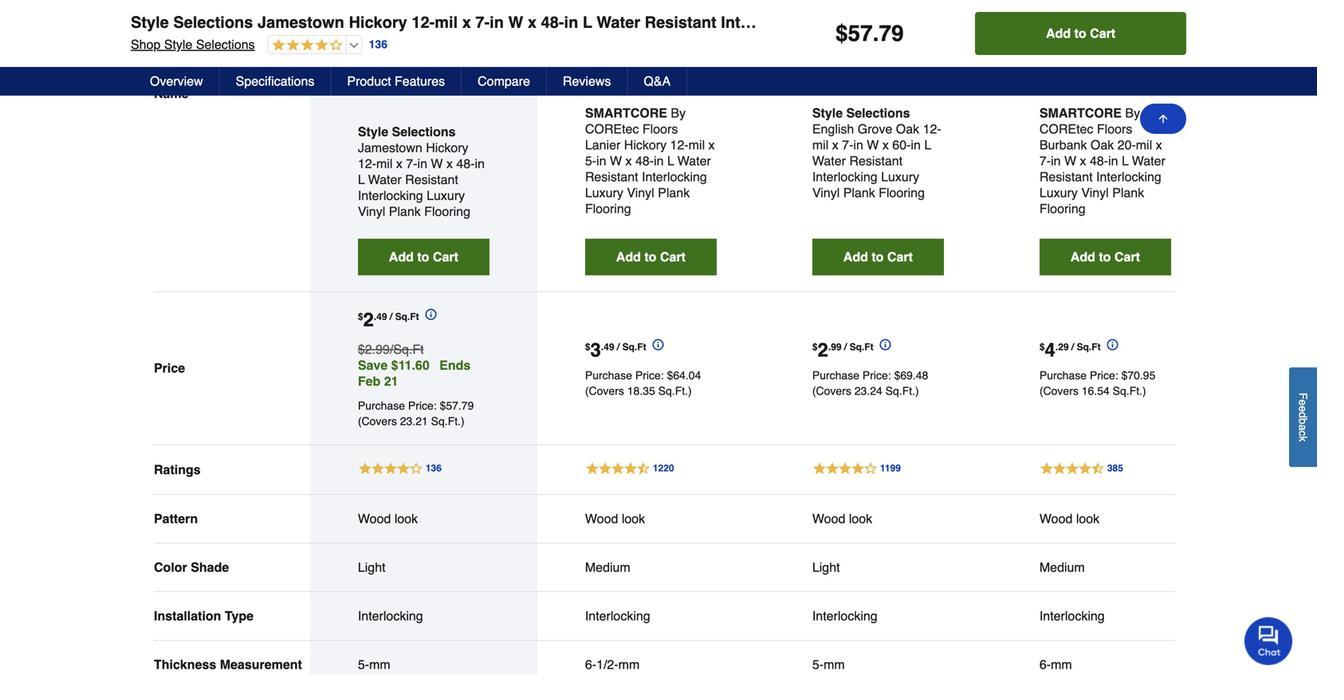 Task type: describe. For each thing, give the bounding box(es) containing it.
shop down the "item"
[[126, 51, 156, 65]]

1 mm from the left
[[369, 658, 391, 673]]

arrow up image
[[1157, 112, 1170, 125]]

sq.ft for 23.24
[[850, 342, 874, 353]]

2 5-mm cell from the left
[[813, 657, 944, 673]]

136 for the 4.3 stars image underneath lwd8053rcb
[[364, 51, 383, 64]]

luxury inside by coretec floors burbank oak 20-mil x 7-in w x 48-in l water resistant interlocking luxury vinyl plank flooring
[[1040, 186, 1078, 200]]

price
[[154, 361, 185, 376]]

reviews
[[563, 74, 611, 89]]

grove
[[858, 122, 893, 137]]

price: for 2
[[863, 369, 892, 382]]

21
[[384, 374, 398, 389]]

2 medium cell from the left
[[1040, 560, 1172, 576]]

6- for 1/2-
[[585, 658, 597, 673]]

purchase price: $69.48 (covers 23.24 sq.ft. )
[[813, 369, 929, 398]]

1 5-mm cell from the left
[[358, 657, 490, 673]]

49 for 2
[[377, 312, 387, 323]]

. for $ 4 . 29 / sq.ft
[[1056, 342, 1059, 353]]

) for 3
[[688, 385, 692, 398]]

6-1/2-mm
[[585, 658, 640, 673]]

oak for 48-
[[1091, 138, 1115, 153]]

$2.99 / sq.ft
[[358, 342, 424, 357]]

compare button
[[462, 67, 547, 96]]

4.3 stars image down lwd8053rcb
[[264, 51, 338, 66]]

floors for hickory
[[643, 122, 678, 137]]

resistant inside style selections jamestown hickory 12-mil x 7-in w x 48-in l water resistant interlocking luxury vinyl plank flooring item # 1857680 | model # lwd8053rcb
[[640, 7, 712, 25]]

lanier
[[585, 138, 621, 153]]

smartcore for lanier
[[585, 106, 668, 121]]

f e e d b a c k button
[[1290, 368, 1318, 468]]

jamestown for style selections
[[358, 141, 423, 155]]

w inside style selections english grove oak 12- mil x 7-in w x 60-in l water resistant interlocking luxury vinyl plank flooring
[[867, 138, 879, 153]]

$ 2 . 49 / sq.ft
[[358, 309, 419, 331]]

12- inside "by coretec floors lanier hickory 12-mil x 5-in w x 48-in l water resistant interlocking luxury vinyl plank flooring"
[[670, 138, 689, 153]]

mil inside style selections english grove oak 12- mil x 7-in w x 60-in l water resistant interlocking luxury vinyl plank flooring
[[813, 138, 829, 153]]

product features button
[[331, 67, 462, 96]]

$64.04
[[667, 369, 701, 382]]

specifications button
[[220, 67, 331, 96]]

7- inside style selections jamestown hickory 12-mil x 7-in w x 48-in l water resistant interlocking luxury vinyl plank flooring
[[406, 156, 418, 171]]

(covers inside purchase price: $57.79 (covers 23.21 sq.ft. )
[[358, 415, 397, 428]]

hickory inside style selections jamestown hickory 12-mil x 7-in w x 48-in l water resistant interlocking luxury vinyl plank flooring item # 1857680 | model # lwd8053rcb
[[344, 7, 403, 25]]

/ for 16.54
[[1072, 342, 1075, 353]]

item number 1 8 5 7 6 8 0 and model number l w d 8 0 5 3 r c b element
[[126, 29, 1192, 45]]

purchase price: $64.04 (covers 18.35 sq.ft. )
[[585, 369, 701, 398]]

|
[[204, 30, 207, 43]]

1857680
[[157, 30, 201, 43]]

by coretec floors lanier hickory 12-mil x 5-in w x 48-in l water resistant interlocking luxury vinyl plank flooring
[[585, 106, 715, 216]]

installation
[[154, 609, 221, 624]]

flooring inside style selections english grove oak 12- mil x 7-in w x 60-in l water resistant interlocking luxury vinyl plank flooring
[[879, 186, 925, 200]]

product
[[347, 74, 391, 89]]

selections inside style selections english grove oak 12- mil x 7-in w x 60-in l water resistant interlocking luxury vinyl plank flooring
[[847, 106, 911, 121]]

1 interlocking cell from the left
[[358, 609, 490, 625]]

shop style selections up overview
[[131, 37, 255, 52]]

4 wood look cell from the left
[[1040, 511, 1172, 527]]

flooring inside style selections jamestown hickory 12-mil x 7-in w x 48-in l water resistant interlocking luxury vinyl plank flooring
[[424, 204, 471, 219]]

interlocking inside style selections jamestown hickory 12-mil x 7-in w x 48-in l water resistant interlocking luxury vinyl plank flooring item # 1857680 | model # lwd8053rcb
[[717, 7, 807, 25]]

vinyl inside style selections jamestown hickory 12-mil x 7-in w x 48-in l water resistant interlocking luxury vinyl plank flooring item # 1857680 | model # lwd8053rcb
[[869, 7, 907, 25]]

48- inside style selections jamestown hickory 12-mil x 7-in w x 48-in l water resistant interlocking luxury vinyl plank flooring item # 1857680 | model # lwd8053rcb
[[537, 7, 560, 25]]

smartcore for burbank
[[1040, 106, 1122, 121]]

. for $ 2 . 99 / sq.ft
[[829, 342, 831, 353]]

feb
[[358, 374, 381, 389]]

product features
[[347, 74, 445, 89]]

2 light from the left
[[813, 561, 840, 575]]

name
[[154, 86, 189, 101]]

price: for 4
[[1090, 369, 1119, 382]]

selections inside style selections jamestown hickory 12-mil x 7-in w x 48-in l water resistant interlocking luxury vinyl plank flooring item # 1857680 | model # lwd8053rcb
[[169, 7, 248, 25]]

water inside by coretec floors burbank oak 20-mil x 7-in w x 48-in l water resistant interlocking luxury vinyl plank flooring
[[1132, 154, 1166, 168]]

shade
[[191, 561, 229, 575]]

5-mm for 2nd 5-mm cell from the right
[[358, 658, 391, 673]]

5- inside "by coretec floors lanier hickory 12-mil x 5-in w x 48-in l water resistant interlocking luxury vinyl plank flooring"
[[585, 154, 597, 168]]

wood for second wood look cell from left
[[585, 512, 618, 527]]

look for 3rd wood look cell from the left
[[849, 512, 873, 527]]

l inside "by coretec floors lanier hickory 12-mil x 5-in w x 48-in l water resistant interlocking luxury vinyl plank flooring"
[[668, 154, 675, 168]]

overview
[[150, 74, 203, 89]]

4
[[1045, 340, 1056, 361]]

style inside style selections jamestown hickory 12-mil x 7-in w x 48-in l water resistant interlocking luxury vinyl plank flooring
[[358, 125, 389, 139]]

$2.99
[[358, 342, 390, 357]]

floors for oak
[[1097, 122, 1133, 137]]

luxury inside "by coretec floors lanier hickory 12-mil x 5-in w x 48-in l water resistant interlocking luxury vinyl plank flooring"
[[585, 186, 624, 200]]

. for $ 2 . 49 / sq.ft
[[374, 312, 377, 323]]

resistant inside by coretec floors burbank oak 20-mil x 7-in w x 48-in l water resistant interlocking luxury vinyl plank flooring
[[1040, 170, 1093, 184]]

by coretec floors burbank oak 20-mil x 7-in w x 48-in l water resistant interlocking luxury vinyl plank flooring
[[1040, 106, 1166, 216]]

2 interlocking cell from the left
[[585, 609, 717, 625]]

thickness measurement
[[154, 658, 302, 673]]

3 wood look from the left
[[813, 512, 873, 527]]

6-mm
[[1040, 658, 1073, 673]]

q&a
[[644, 74, 671, 89]]

6- for mm
[[1040, 658, 1051, 673]]

compare
[[478, 74, 530, 89]]

7- inside by coretec floors burbank oak 20-mil x 7-in w x 48-in l water resistant interlocking luxury vinyl plank flooring
[[1040, 154, 1051, 168]]

2 light cell from the left
[[813, 560, 944, 576]]

$ 57 . 79
[[836, 21, 904, 46]]

style inside style selections jamestown hickory 12-mil x 7-in w x 48-in l water resistant interlocking luxury vinyl plank flooring item # 1857680 | model # lwd8053rcb
[[126, 7, 164, 25]]

plank inside "by coretec floors lanier hickory 12-mil x 5-in w x 48-in l water resistant interlocking luxury vinyl plank flooring"
[[658, 186, 690, 200]]

ends
[[440, 358, 471, 373]]

0 horizontal spatial 5-
[[358, 658, 369, 673]]

mil inside style selections jamestown hickory 12-mil x 7-in w x 48-in l water resistant interlocking luxury vinyl plank flooring item # 1857680 | model # lwd8053rcb
[[430, 7, 453, 25]]

pattern
[[154, 512, 198, 527]]

57
[[848, 21, 873, 46]]

vinyl inside by coretec floors burbank oak 20-mil x 7-in w x 48-in l water resistant interlocking luxury vinyl plank flooring
[[1082, 186, 1109, 200]]

sq.ft up $11.60
[[394, 342, 424, 357]]

4 wood look from the left
[[1040, 512, 1100, 527]]

info image for 2
[[874, 333, 891, 351]]

$ 2 . 99 / sq.ft
[[813, 340, 874, 361]]

k
[[1297, 437, 1310, 442]]

$ 4 . 29 / sq.ft
[[1040, 340, 1101, 361]]

plank inside style selections english grove oak 12- mil x 7-in w x 60-in l water resistant interlocking luxury vinyl plank flooring
[[844, 186, 876, 200]]

luxury inside style selections jamestown hickory 12-mil x 7-in w x 48-in l water resistant interlocking luxury vinyl plank flooring item # 1857680 | model # lwd8053rcb
[[811, 7, 865, 25]]

hickory inside style selections jamestown hickory 12-mil x 7-in w x 48-in l water resistant interlocking luxury vinyl plank flooring
[[426, 141, 469, 155]]

purchase price: $70.95 (covers 16.54 sq.ft. )
[[1040, 369, 1156, 398]]

wood for 3rd wood look cell from the left
[[813, 512, 846, 527]]

color
[[154, 561, 187, 575]]

$11.60
[[391, 358, 430, 373]]

type
[[225, 609, 254, 624]]

. for $ 57 . 79
[[873, 21, 879, 46]]

by for 20-
[[1126, 106, 1141, 121]]

a
[[1297, 425, 1310, 431]]

hickory inside "by coretec floors lanier hickory 12-mil x 5-in w x 48-in l water resistant interlocking luxury vinyl plank flooring"
[[624, 138, 667, 153]]

48- inside style selections jamestown hickory 12-mil x 7-in w x 48-in l water resistant interlocking luxury vinyl plank flooring
[[457, 156, 475, 171]]

selections inside style selections jamestown hickory 12-mil x 7-in w x 48-in l water resistant interlocking luxury vinyl plank flooring
[[392, 125, 456, 139]]

heart outline image
[[400, 49, 419, 68]]

resistant inside style selections english grove oak 12- mil x 7-in w x 60-in l water resistant interlocking luxury vinyl plank flooring
[[850, 154, 903, 168]]

. for $ 3 . 49 / sq.ft
[[601, 342, 604, 353]]

burbank
[[1040, 138, 1088, 153]]

l inside style selections jamestown hickory 12-mil x 7-in w x 48-in l water resistant interlocking luxury vinyl plank flooring item # 1857680 | model # lwd8053rcb
[[578, 7, 588, 25]]

2 for purchase price:
[[363, 309, 374, 331]]

1 medium cell from the left
[[585, 560, 717, 576]]

look for second wood look cell from left
[[622, 512, 645, 527]]

79
[[879, 21, 904, 46]]

interlocking inside by coretec floors burbank oak 20-mil x 7-in w x 48-in l water resistant interlocking luxury vinyl plank flooring
[[1097, 170, 1162, 184]]

6-mm cell
[[1040, 657, 1172, 673]]

info image
[[419, 303, 437, 320]]

ends feb 21
[[358, 358, 471, 389]]

interlocking inside "by coretec floors lanier hickory 12-mil x 5-in w x 48-in l water resistant interlocking luxury vinyl plank flooring"
[[642, 170, 707, 184]]

60-
[[893, 138, 911, 153]]

2 # from the left
[[244, 30, 250, 43]]

plank inside by coretec floors burbank oak 20-mil x 7-in w x 48-in l water resistant interlocking luxury vinyl plank flooring
[[1113, 186, 1145, 200]]

2 for (covers
[[818, 340, 829, 361]]

sq.ft for 16.54
[[1077, 342, 1101, 353]]

w inside style selections jamestown hickory 12-mil x 7-in w x 48-in l water resistant interlocking luxury vinyl plank flooring item # 1857680 | model # lwd8053rcb
[[504, 7, 519, 25]]

features
[[395, 74, 445, 89]]

resistant inside style selections jamestown hickory 12-mil x 7-in w x 48-in l water resistant interlocking luxury vinyl plank flooring
[[405, 172, 459, 187]]

purchase for 3
[[585, 369, 633, 382]]

style inside style selections english grove oak 12- mil x 7-in w x 60-in l water resistant interlocking luxury vinyl plank flooring
[[813, 106, 843, 121]]

6-1/2-mm cell
[[585, 657, 717, 673]]

mil inside "by coretec floors lanier hickory 12-mil x 5-in w x 48-in l water resistant interlocking luxury vinyl plank flooring"
[[689, 138, 705, 153]]

info image for 4
[[1101, 333, 1119, 351]]

48- inside "by coretec floors lanier hickory 12-mil x 5-in w x 48-in l water resistant interlocking luxury vinyl plank flooring"
[[636, 154, 654, 168]]

vinyl inside style selections english grove oak 12- mil x 7-in w x 60-in l water resistant interlocking luxury vinyl plank flooring
[[813, 186, 840, 200]]

f
[[1297, 393, 1310, 400]]

chat invite button image
[[1245, 617, 1294, 666]]

ratings
[[154, 463, 201, 477]]

3 mm from the left
[[824, 658, 845, 673]]

installation type
[[154, 609, 254, 624]]

2 e from the top
[[1297, 406, 1310, 412]]

18.35
[[628, 385, 656, 398]]

specifications
[[236, 74, 315, 89]]

1 wood look from the left
[[358, 512, 418, 527]]

12- inside style selections english grove oak 12- mil x 7-in w x 60-in l water resistant interlocking luxury vinyl plank flooring
[[923, 122, 942, 137]]

3 interlocking cell from the left
[[813, 609, 944, 625]]

purchase price: $57.79 (covers 23.21 sq.ft. )
[[358, 400, 474, 428]]

12- inside style selections jamestown hickory 12-mil x 7-in w x 48-in l water resistant interlocking luxury vinyl plank flooring item # 1857680 | model # lwd8053rcb
[[407, 7, 430, 25]]



Task type: vqa. For each thing, say whether or not it's contained in the screenshot.
the left 5-
yes



Task type: locate. For each thing, give the bounding box(es) containing it.
floors
[[643, 122, 678, 137], [1097, 122, 1133, 137]]

shop up overview
[[131, 37, 161, 52]]

d
[[1297, 412, 1310, 419]]

3 look from the left
[[849, 512, 873, 527]]

coretec
[[585, 122, 639, 137], [1040, 122, 1094, 137]]

sq.ft inside "$ 4 . 29 / sq.ft"
[[1077, 342, 1101, 353]]

light cell
[[358, 560, 490, 576], [813, 560, 944, 576]]

purchase
[[585, 369, 633, 382], [813, 369, 860, 382], [1040, 369, 1087, 382], [358, 400, 405, 413]]

1 horizontal spatial floors
[[1097, 122, 1133, 137]]

1 horizontal spatial light cell
[[813, 560, 944, 576]]

l inside style selections english grove oak 12- mil x 7-in w x 60-in l water resistant interlocking luxury vinyl plank flooring
[[925, 138, 932, 153]]

1 wood from the left
[[358, 512, 391, 527]]

49 right 3
[[604, 342, 615, 353]]

4.3 stars image
[[269, 38, 343, 53], [264, 51, 338, 66]]

look for first wood look cell
[[395, 512, 418, 527]]

info image up purchase price: $64.04 (covers 18.35 sq.ft. ) at the bottom of the page
[[647, 333, 664, 351]]

sq.ft. down the $64.04
[[659, 385, 688, 398]]

sq.ft right '29'
[[1077, 342, 1101, 353]]

purchase for 4
[[1040, 369, 1087, 382]]

49 inside $ 2 . 49 / sq.ft
[[377, 312, 387, 323]]

shop style selections down 1857680
[[126, 51, 250, 65]]

floors inside "by coretec floors lanier hickory 12-mil x 5-in w x 48-in l water resistant interlocking luxury vinyl plank flooring"
[[643, 122, 678, 137]]

interlocking inside style selections english grove oak 12- mil x 7-in w x 60-in l water resistant interlocking luxury vinyl plank flooring
[[813, 170, 878, 184]]

/ right 3
[[617, 342, 620, 353]]

q&a button
[[628, 67, 688, 96]]

/ up the save $11.60
[[390, 342, 394, 357]]

reviews button
[[547, 67, 628, 96]]

x
[[458, 7, 467, 25], [523, 7, 532, 25], [462, 13, 471, 32], [528, 13, 537, 32], [709, 138, 715, 153], [833, 138, 839, 153], [883, 138, 889, 153], [1156, 138, 1163, 153], [626, 154, 632, 168], [1080, 154, 1087, 168], [396, 156, 403, 171], [447, 156, 453, 171]]

info image up purchase price: $70.95 (covers 16.54 sq.ft. )
[[1101, 333, 1119, 351]]

jamestown inside style selections jamestown hickory 12-mil x 7-in w x 48-in l water resistant interlocking luxury vinyl plank flooring item # 1857680 | model # lwd8053rcb
[[253, 7, 340, 25]]

0 horizontal spatial smartcore
[[585, 106, 668, 121]]

water inside style selections jamestown hickory 12-mil x 7-in w x 48-in l water resistant interlocking luxury vinyl plank flooring
[[368, 172, 402, 187]]

6-
[[585, 658, 597, 673], [1040, 658, 1051, 673]]

style selections jamestown hickory 12-mil x 7-in w x 48-in l water resistant interlocking luxury vinyl plank flooring item # 1857680 | model # lwd8053rcb
[[126, 7, 1022, 43]]

1 horizontal spatial #
[[244, 30, 250, 43]]

l inside by coretec floors burbank oak 20-mil x 7-in w x 48-in l water resistant interlocking luxury vinyl plank flooring
[[1122, 154, 1129, 168]]

flooring inside style selections jamestown hickory 12-mil x 7-in w x 48-in l water resistant interlocking luxury vinyl plank flooring item # 1857680 | model # lwd8053rcb
[[958, 7, 1022, 25]]

info image up purchase price: $69.48 (covers 23.24 sq.ft. )
[[874, 333, 891, 351]]

2 wood from the left
[[585, 512, 618, 527]]

2 by from the left
[[1126, 106, 1141, 121]]

$70.95
[[1122, 369, 1156, 382]]

interlocking
[[717, 7, 807, 25], [721, 13, 812, 32], [642, 170, 707, 184], [813, 170, 878, 184], [1097, 170, 1162, 184], [358, 188, 423, 203], [358, 609, 423, 624], [585, 609, 651, 624], [813, 609, 878, 624], [1040, 609, 1105, 624]]

in
[[485, 7, 499, 25], [560, 7, 574, 25], [490, 13, 504, 32], [564, 13, 579, 32], [854, 138, 864, 153], [911, 138, 921, 153], [597, 154, 607, 168], [654, 154, 664, 168], [1051, 154, 1061, 168], [1109, 154, 1119, 168], [418, 156, 428, 171], [475, 156, 485, 171]]

3
[[591, 340, 601, 361]]

) down the $69.48
[[916, 385, 919, 398]]

2 info image from the left
[[874, 333, 891, 351]]

$ for $ 3 . 49 / sq.ft
[[585, 342, 591, 353]]

1 horizontal spatial 49
[[604, 342, 615, 353]]

price: inside purchase price: $64.04 (covers 18.35 sq.ft. )
[[636, 369, 664, 382]]

w inside "by coretec floors lanier hickory 12-mil x 5-in w x 48-in l water resistant interlocking luxury vinyl plank flooring"
[[610, 154, 622, 168]]

7- inside style selections jamestown hickory 12-mil x 7-in w x 48-in l water resistant interlocking luxury vinyl plank flooring item # 1857680 | model # lwd8053rcb
[[471, 7, 485, 25]]

wood look
[[358, 512, 418, 527], [585, 512, 645, 527], [813, 512, 873, 527], [1040, 512, 1100, 527]]

floors down q&a button
[[643, 122, 678, 137]]

wood for fourth wood look cell from the left
[[1040, 512, 1073, 527]]

model
[[211, 30, 241, 43]]

b
[[1297, 419, 1310, 425]]

$ inside $ 2 . 99 / sq.ft
[[813, 342, 818, 353]]

thickness
[[154, 658, 216, 673]]

flooring inside "by coretec floors lanier hickory 12-mil x 5-in w x 48-in l water resistant interlocking luxury vinyl plank flooring"
[[585, 202, 631, 216]]

/ for $57.79
[[390, 312, 393, 323]]

3 info image from the left
[[1101, 333, 1119, 351]]

) inside purchase price: $69.48 (covers 23.24 sq.ft. )
[[916, 385, 919, 398]]

by left arrow up image
[[1126, 106, 1141, 121]]

sq.ft inside $ 3 . 49 / sq.ft
[[623, 342, 647, 353]]

price: inside purchase price: $69.48 (covers 23.24 sq.ft. )
[[863, 369, 892, 382]]

1 5-mm from the left
[[358, 658, 391, 673]]

0 horizontal spatial light cell
[[358, 560, 490, 576]]

2 wood look from the left
[[585, 512, 645, 527]]

shop
[[131, 37, 161, 52], [126, 51, 156, 65]]

1 horizontal spatial 5-mm
[[813, 658, 845, 673]]

1 e from the top
[[1297, 400, 1310, 406]]

1 vertical spatial 49
[[604, 342, 615, 353]]

49 inside $ 3 . 49 / sq.ft
[[604, 342, 615, 353]]

1 horizontal spatial coretec
[[1040, 122, 1094, 137]]

1/2-
[[597, 658, 619, 673]]

oak left 20-
[[1091, 138, 1115, 153]]

1 horizontal spatial smartcore
[[1040, 106, 1122, 121]]

vinyl
[[869, 7, 907, 25], [874, 13, 912, 32], [627, 186, 655, 200], [813, 186, 840, 200], [1082, 186, 1109, 200], [358, 204, 385, 219]]

sq.ft. down $57.79
[[431, 415, 461, 428]]

1 light cell from the left
[[358, 560, 490, 576]]

0 horizontal spatial coretec
[[585, 122, 639, 137]]

l inside style selections jamestown hickory 12-mil x 7-in w x 48-in l water resistant interlocking luxury vinyl plank flooring
[[358, 172, 365, 187]]

1 light from the left
[[358, 561, 386, 575]]

hickory
[[344, 7, 403, 25], [349, 13, 407, 32], [624, 138, 667, 153], [426, 141, 469, 155]]

0 horizontal spatial light
[[358, 561, 386, 575]]

1 horizontal spatial 6-
[[1040, 658, 1051, 673]]

water inside "by coretec floors lanier hickory 12-mil x 5-in w x 48-in l water resistant interlocking luxury vinyl plank flooring"
[[678, 154, 711, 168]]

add
[[1047, 26, 1071, 41], [389, 250, 414, 265], [616, 250, 641, 265], [844, 250, 869, 265], [1071, 250, 1096, 265]]

plank
[[911, 7, 954, 25], [916, 13, 959, 32], [658, 186, 690, 200], [844, 186, 876, 200], [1113, 186, 1145, 200], [389, 204, 421, 219]]

w inside by coretec floors burbank oak 20-mil x 7-in w x 48-in l water resistant interlocking luxury vinyl plank flooring
[[1065, 154, 1077, 168]]

/ up $2.99 / sq.ft
[[390, 312, 393, 323]]

7- inside style selections english grove oak 12- mil x 7-in w x 60-in l water resistant interlocking luxury vinyl plank flooring
[[842, 138, 854, 153]]

20-
[[1118, 138, 1137, 153]]

price: up 18.35
[[636, 369, 664, 382]]

mm inside cell
[[619, 658, 640, 673]]

5-mm
[[358, 658, 391, 673], [813, 658, 845, 673]]

by down q&a button
[[671, 106, 686, 121]]

5-mm for 1st 5-mm cell from the right
[[813, 658, 845, 673]]

wood for first wood look cell
[[358, 512, 391, 527]]

1 look from the left
[[395, 512, 418, 527]]

4 look from the left
[[1077, 512, 1100, 527]]

3 wood look cell from the left
[[813, 511, 944, 527]]

sq.ft inside $ 2 . 99 / sq.ft
[[850, 342, 874, 353]]

# right the "item"
[[151, 30, 157, 43]]

(covers left 23.24
[[813, 385, 852, 398]]

1 vertical spatial 2
[[818, 340, 829, 361]]

price: up 16.54 on the bottom right of the page
[[1090, 369, 1119, 382]]

16.54
[[1082, 385, 1110, 398]]

(covers for 3
[[585, 385, 624, 398]]

136 left "heart outline" icon
[[369, 38, 388, 51]]

) for 4
[[1143, 385, 1147, 398]]

0 vertical spatial oak
[[896, 122, 920, 137]]

4 mm from the left
[[1051, 658, 1073, 673]]

overview button
[[134, 67, 220, 96]]

e up b
[[1297, 406, 1310, 412]]

2 mm from the left
[[619, 658, 640, 673]]

$ for $ 57 . 79
[[836, 21, 848, 46]]

) down $70.95
[[1143, 385, 1147, 398]]

smartcore up lanier
[[585, 106, 668, 121]]

wood
[[358, 512, 391, 527], [585, 512, 618, 527], [813, 512, 846, 527], [1040, 512, 1073, 527]]

purchase inside purchase price: $70.95 (covers 16.54 sq.ft. )
[[1040, 369, 1087, 382]]

jamestown up specifications
[[258, 13, 344, 32]]

/ inside "$ 4 . 29 / sq.ft"
[[1072, 342, 1075, 353]]

0 horizontal spatial by
[[671, 106, 686, 121]]

. inside $ 3 . 49 / sq.ft
[[601, 342, 604, 353]]

medium cell
[[585, 560, 717, 576], [1040, 560, 1172, 576]]

$ inside $ 2 . 49 / sq.ft
[[358, 312, 363, 323]]

(covers
[[585, 385, 624, 398], [813, 385, 852, 398], [1040, 385, 1079, 398], [358, 415, 397, 428]]

oak inside style selections english grove oak 12- mil x 7-in w x 60-in l water resistant interlocking luxury vinyl plank flooring
[[896, 122, 920, 137]]

$ left '29'
[[1040, 342, 1045, 353]]

sq.ft. down the $69.48
[[886, 385, 916, 398]]

style selections english grove oak 12- mil x 7-in w x 60-in l water resistant interlocking luxury vinyl plank flooring
[[813, 106, 942, 200]]

wood look cell
[[358, 511, 490, 527], [585, 511, 717, 527], [813, 511, 944, 527], [1040, 511, 1172, 527]]

0 horizontal spatial 2
[[363, 309, 374, 331]]

(covers left 23.21
[[358, 415, 397, 428]]

by inside "by coretec floors lanier hickory 12-mil x 5-in w x 48-in l water resistant interlocking luxury vinyl plank flooring"
[[671, 106, 686, 121]]

2 floors from the left
[[1097, 122, 1133, 137]]

2 look from the left
[[622, 512, 645, 527]]

shop style selections
[[131, 37, 255, 52], [126, 51, 250, 65]]

price: up 23.21
[[408, 400, 437, 413]]

luxury inside style selections jamestown hickory 12-mil x 7-in w x 48-in l water resistant interlocking luxury vinyl plank flooring
[[427, 188, 465, 203]]

price: inside purchase price: $57.79 (covers 23.21 sq.ft. )
[[408, 400, 437, 413]]

coretec up the burbank
[[1040, 122, 1094, 137]]

(covers left 18.35
[[585, 385, 624, 398]]

sq.ft. for 2
[[886, 385, 916, 398]]

1 6- from the left
[[585, 658, 597, 673]]

coretec for burbank
[[1040, 122, 1094, 137]]

sq.ft. inside purchase price: $70.95 (covers 16.54 sq.ft. )
[[1113, 385, 1143, 398]]

2 horizontal spatial info image
[[1101, 333, 1119, 351]]

/
[[390, 312, 393, 323], [617, 342, 620, 353], [845, 342, 847, 353], [1072, 342, 1075, 353], [390, 342, 394, 357]]

$
[[836, 21, 848, 46], [358, 312, 363, 323], [585, 342, 591, 353], [813, 342, 818, 353], [1040, 342, 1045, 353]]

purchase down "$ 4 . 29 / sq.ft"
[[1040, 369, 1087, 382]]

(covers inside purchase price: $69.48 (covers 23.24 sq.ft. )
[[813, 385, 852, 398]]

$ left "79"
[[836, 21, 848, 46]]

$57.79
[[440, 400, 474, 413]]

sq.ft up purchase price: $64.04 (covers 18.35 sq.ft. ) at the bottom of the page
[[623, 342, 647, 353]]

oak for 60-
[[896, 122, 920, 137]]

2 5-mm from the left
[[813, 658, 845, 673]]

2
[[363, 309, 374, 331], [818, 340, 829, 361]]

jamestown down product features button
[[358, 141, 423, 155]]

english
[[813, 122, 855, 137]]

23.24
[[855, 385, 883, 398]]

smartcore up the burbank
[[1040, 106, 1122, 121]]

2 medium from the left
[[1040, 561, 1085, 575]]

2 horizontal spatial 5-
[[813, 658, 824, 673]]

/ right "99"
[[845, 342, 847, 353]]

136 up product
[[364, 51, 383, 64]]

sq.ft
[[395, 312, 419, 323], [623, 342, 647, 353], [850, 342, 874, 353], [1077, 342, 1101, 353], [394, 342, 424, 357]]

vinyl inside "by coretec floors lanier hickory 12-mil x 5-in w x 48-in l water resistant interlocking luxury vinyl plank flooring"
[[627, 186, 655, 200]]

$ for $ 4 . 29 / sq.ft
[[1040, 342, 1045, 353]]

coretec inside by coretec floors burbank oak 20-mil x 7-in w x 48-in l water resistant interlocking luxury vinyl plank flooring
[[1040, 122, 1094, 137]]

1 horizontal spatial info image
[[874, 333, 891, 351]]

12- inside style selections jamestown hickory 12-mil x 7-in w x 48-in l water resistant interlocking luxury vinyl plank flooring
[[358, 156, 376, 171]]

0 horizontal spatial 6-
[[585, 658, 597, 673]]

$ 3 . 49 / sq.ft
[[585, 340, 647, 361]]

jamestown for style selections jamestown hickory 12-mil x 7-in w x 48-in l water resistant interlocking luxury vinyl plank flooring
[[253, 7, 340, 25]]

. inside "$ 4 . 29 / sq.ft"
[[1056, 342, 1059, 353]]

136
[[369, 38, 388, 51], [364, 51, 383, 64]]

0 vertical spatial 2
[[363, 309, 374, 331]]

resistant inside "by coretec floors lanier hickory 12-mil x 5-in w x 48-in l water resistant interlocking luxury vinyl plank flooring"
[[585, 170, 639, 184]]

sq.ft. for 4
[[1113, 385, 1143, 398]]

sq.ft. inside purchase price: $69.48 (covers 23.24 sq.ft. )
[[886, 385, 916, 398]]

mm inside cell
[[1051, 658, 1073, 673]]

interlocking cell
[[358, 609, 490, 625], [585, 609, 717, 625], [813, 609, 944, 625], [1040, 609, 1172, 625]]

) down the $64.04
[[688, 385, 692, 398]]

sq.ft. inside purchase price: $57.79 (covers 23.21 sq.ft. )
[[431, 415, 461, 428]]

2 left "99"
[[818, 340, 829, 361]]

48- inside by coretec floors burbank oak 20-mil x 7-in w x 48-in l water resistant interlocking luxury vinyl plank flooring
[[1090, 154, 1109, 168]]

2 coretec from the left
[[1040, 122, 1094, 137]]

.
[[873, 21, 879, 46], [374, 312, 377, 323], [601, 342, 604, 353], [829, 342, 831, 353], [1056, 342, 1059, 353]]

1 vertical spatial style selections jamestown hickory 12-mil x 7-in w x 48-in l water resistant interlocking luxury vinyl plank flooring
[[358, 125, 485, 219]]

sq.ft. down $70.95
[[1113, 385, 1143, 398]]

water inside style selections english grove oak 12- mil x 7-in w x 60-in l water resistant interlocking luxury vinyl plank flooring
[[813, 154, 846, 168]]

cart
[[1091, 26, 1116, 41], [433, 250, 459, 265], [660, 250, 686, 265], [888, 250, 913, 265], [1115, 250, 1141, 265]]

4.3 stars image up specifications 'button'
[[269, 38, 343, 53]]

color shade
[[154, 561, 229, 575]]

mm
[[369, 658, 391, 673], [619, 658, 640, 673], [824, 658, 845, 673], [1051, 658, 1073, 673]]

29
[[1059, 342, 1069, 353]]

49 up $2.99
[[377, 312, 387, 323]]

0 vertical spatial 49
[[377, 312, 387, 323]]

3 wood from the left
[[813, 512, 846, 527]]

price: inside purchase price: $70.95 (covers 16.54 sq.ft. )
[[1090, 369, 1119, 382]]

mil inside by coretec floors burbank oak 20-mil x 7-in w x 48-in l water resistant interlocking luxury vinyl plank flooring
[[1137, 138, 1153, 153]]

0 horizontal spatial medium cell
[[585, 560, 717, 576]]

sq.ft. for 3
[[659, 385, 688, 398]]

luxury
[[811, 7, 865, 25], [816, 13, 869, 32], [882, 170, 920, 184], [585, 186, 624, 200], [1040, 186, 1078, 200], [427, 188, 465, 203]]

1 coretec from the left
[[585, 122, 639, 137]]

f e e d b a c k
[[1297, 393, 1310, 442]]

5-mm cell
[[358, 657, 490, 673], [813, 657, 944, 673]]

1 info image from the left
[[647, 333, 664, 351]]

oak inside by coretec floors burbank oak 20-mil x 7-in w x 48-in l water resistant interlocking luxury vinyl plank flooring
[[1091, 138, 1115, 153]]

1 horizontal spatial light
[[813, 561, 840, 575]]

1 by from the left
[[671, 106, 686, 121]]

coretec up lanier
[[585, 122, 639, 137]]

49 for 3
[[604, 342, 615, 353]]

resistant
[[640, 7, 712, 25], [645, 13, 717, 32], [850, 154, 903, 168], [585, 170, 639, 184], [1040, 170, 1093, 184], [405, 172, 459, 187]]

1 horizontal spatial medium
[[1040, 561, 1085, 575]]

0 horizontal spatial medium
[[585, 561, 631, 575]]

to
[[1075, 26, 1087, 41], [417, 250, 429, 265], [645, 250, 657, 265], [872, 250, 884, 265], [1099, 250, 1111, 265]]

7-
[[471, 7, 485, 25], [476, 13, 490, 32], [842, 138, 854, 153], [1040, 154, 1051, 168], [406, 156, 418, 171]]

purchase inside purchase price: $69.48 (covers 23.24 sq.ft. )
[[813, 369, 860, 382]]

sq.ft up $2.99 / sq.ft
[[395, 312, 419, 323]]

6- inside cell
[[1040, 658, 1051, 673]]

purchase down $ 2 . 99 / sq.ft on the bottom right of page
[[813, 369, 860, 382]]

sq.ft for $57.79
[[395, 312, 419, 323]]

0 horizontal spatial info image
[[647, 333, 664, 351]]

) inside purchase price: $57.79 (covers 23.21 sq.ft. )
[[461, 415, 465, 428]]

1 horizontal spatial medium cell
[[1040, 560, 1172, 576]]

style selections jamestown hickory 12-mil x 7-in w x 48-in l water resistant interlocking luxury vinyl plank flooring
[[131, 13, 1027, 32], [358, 125, 485, 219]]

2 up $2.99
[[363, 309, 374, 331]]

c
[[1297, 431, 1310, 437]]

$ left "99"
[[813, 342, 818, 353]]

) down $57.79
[[461, 415, 465, 428]]

1 medium from the left
[[585, 561, 631, 575]]

0 horizontal spatial #
[[151, 30, 157, 43]]

jamestown up lwd8053rcb
[[253, 7, 340, 25]]

info image for 3
[[647, 333, 664, 351]]

add to cart
[[1047, 26, 1116, 41], [389, 250, 459, 265], [616, 250, 686, 265], [844, 250, 913, 265], [1071, 250, 1141, 265]]

2 smartcore from the left
[[1040, 106, 1122, 121]]

1 horizontal spatial oak
[[1091, 138, 1115, 153]]

sq.ft. inside purchase price: $64.04 (covers 18.35 sq.ft. )
[[659, 385, 688, 398]]

purchase inside purchase price: $64.04 (covers 18.35 sq.ft. )
[[585, 369, 633, 382]]

by for 12-
[[671, 106, 686, 121]]

by
[[671, 106, 686, 121], [1126, 106, 1141, 121]]

coretec for lanier
[[585, 122, 639, 137]]

23.21
[[400, 415, 428, 428]]

. inside $ 2 . 49 / sq.ft
[[374, 312, 377, 323]]

save $11.60
[[358, 358, 430, 373]]

1 horizontal spatial 5-mm cell
[[813, 657, 944, 673]]

save
[[358, 358, 388, 373]]

1 wood look cell from the left
[[358, 511, 490, 527]]

flooring
[[958, 7, 1022, 25], [963, 13, 1027, 32], [879, 186, 925, 200], [585, 202, 631, 216], [1040, 202, 1086, 216], [424, 204, 471, 219]]

(covers left 16.54 on the bottom right of the page
[[1040, 385, 1079, 398]]

mil inside style selections jamestown hickory 12-mil x 7-in w x 48-in l water resistant interlocking luxury vinyl plank flooring
[[376, 156, 393, 171]]

0 horizontal spatial 5-mm cell
[[358, 657, 490, 673]]

plank inside style selections jamestown hickory 12-mil x 7-in w x 48-in l water resistant interlocking luxury vinyl plank flooring
[[389, 204, 421, 219]]

plank inside style selections jamestown hickory 12-mil x 7-in w x 48-in l water resistant interlocking luxury vinyl plank flooring item # 1857680 | model # lwd8053rcb
[[911, 7, 954, 25]]

luxury inside style selections english grove oak 12- mil x 7-in w x 60-in l water resistant interlocking luxury vinyl plank flooring
[[882, 170, 920, 184]]

by inside by coretec floors burbank oak 20-mil x 7-in w x 48-in l water resistant interlocking luxury vinyl plank flooring
[[1126, 106, 1141, 121]]

$ for $ 2 . 49 / sq.ft
[[358, 312, 363, 323]]

vinyl inside style selections jamestown hickory 12-mil x 7-in w x 48-in l water resistant interlocking luxury vinyl plank flooring
[[358, 204, 385, 219]]

. inside $ 2 . 99 / sq.ft
[[829, 342, 831, 353]]

sq.ft inside $ 2 . 49 / sq.ft
[[395, 312, 419, 323]]

0 horizontal spatial 5-mm
[[358, 658, 391, 673]]

/ right '29'
[[1072, 342, 1075, 353]]

floors up 20-
[[1097, 122, 1133, 137]]

1 smartcore from the left
[[585, 106, 668, 121]]

0 horizontal spatial oak
[[896, 122, 920, 137]]

0 horizontal spatial floors
[[643, 122, 678, 137]]

medium
[[585, 561, 631, 575], [1040, 561, 1085, 575]]

item
[[126, 30, 148, 43]]

flooring inside by coretec floors burbank oak 20-mil x 7-in w x 48-in l water resistant interlocking luxury vinyl plank flooring
[[1040, 202, 1086, 216]]

purchase down 21
[[358, 400, 405, 413]]

w
[[504, 7, 519, 25], [509, 13, 524, 32], [867, 138, 879, 153], [610, 154, 622, 168], [1065, 154, 1077, 168], [431, 156, 443, 171]]

1 vertical spatial oak
[[1091, 138, 1115, 153]]

jamestown
[[253, 7, 340, 25], [258, 13, 344, 32], [358, 141, 423, 155]]

2 6- from the left
[[1040, 658, 1051, 673]]

oak
[[896, 122, 920, 137], [1091, 138, 1115, 153]]

1 horizontal spatial 2
[[818, 340, 829, 361]]

0 horizontal spatial 49
[[377, 312, 387, 323]]

e up d
[[1297, 400, 1310, 406]]

2 wood look cell from the left
[[585, 511, 717, 527]]

4 interlocking cell from the left
[[1040, 609, 1172, 625]]

/ inside $ 2 . 49 / sq.ft
[[390, 312, 393, 323]]

6- inside cell
[[585, 658, 597, 673]]

1 # from the left
[[151, 30, 157, 43]]

0 vertical spatial style selections jamestown hickory 12-mil x 7-in w x 48-in l water resistant interlocking luxury vinyl plank flooring
[[131, 13, 1027, 32]]

1 horizontal spatial 5-
[[585, 154, 597, 168]]

purchase for 2
[[813, 369, 860, 382]]

/ for 18.35
[[617, 342, 620, 353]]

$ for $ 2 . 99 / sq.ft
[[813, 342, 818, 353]]

136 for the 4.3 stars image over specifications 'button'
[[369, 38, 388, 51]]

water inside style selections jamestown hickory 12-mil x 7-in w x 48-in l water resistant interlocking luxury vinyl plank flooring item # 1857680 | model # lwd8053rcb
[[592, 7, 636, 25]]

measurement
[[220, 658, 302, 673]]

1 floors from the left
[[643, 122, 678, 137]]

# right the model
[[244, 30, 250, 43]]

price: for 3
[[636, 369, 664, 382]]

(covers for 2
[[813, 385, 852, 398]]

price: up 23.24
[[863, 369, 892, 382]]

/ for 23.24
[[845, 342, 847, 353]]

$ up purchase price: $64.04 (covers 18.35 sq.ft. ) at the bottom of the page
[[585, 342, 591, 353]]

look for fourth wood look cell from the left
[[1077, 512, 1100, 527]]

) for 2
[[916, 385, 919, 398]]

sq.ft right "99"
[[850, 342, 874, 353]]

purchase down $ 3 . 49 / sq.ft
[[585, 369, 633, 382]]

1 horizontal spatial by
[[1126, 106, 1141, 121]]

sq.ft.
[[659, 385, 688, 398], [886, 385, 916, 398], [1113, 385, 1143, 398], [431, 415, 461, 428]]

) inside purchase price: $70.95 (covers 16.54 sq.ft. )
[[1143, 385, 1147, 398]]

4 wood from the left
[[1040, 512, 1073, 527]]

lwd8053rcb
[[250, 30, 323, 43]]

$69.48
[[895, 369, 929, 382]]

99
[[831, 342, 842, 353]]

$ up $2.99
[[358, 312, 363, 323]]

sq.ft for 18.35
[[623, 342, 647, 353]]

info image
[[647, 333, 664, 351], [874, 333, 891, 351], [1101, 333, 1119, 351]]

(covers for 4
[[1040, 385, 1079, 398]]

oak up 60-
[[896, 122, 920, 137]]

purchase inside purchase price: $57.79 (covers 23.21 sq.ft. )
[[358, 400, 405, 413]]



